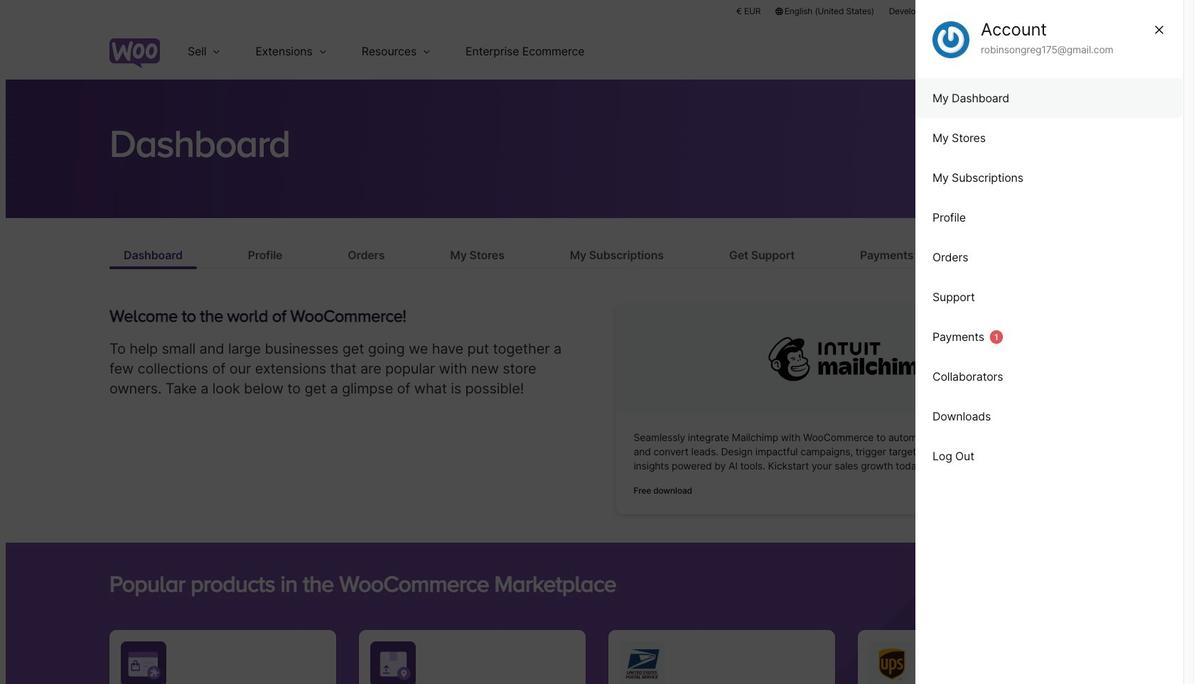 Task type: locate. For each thing, give the bounding box(es) containing it.
search image
[[1026, 40, 1048, 63]]

service navigation menu element
[[1000, 28, 1085, 74]]



Task type: vqa. For each thing, say whether or not it's contained in the screenshot.
checkbox
no



Task type: describe. For each thing, give the bounding box(es) containing it.
close account menu image
[[1153, 21, 1166, 38]]

open account menu image
[[1062, 40, 1085, 63]]



